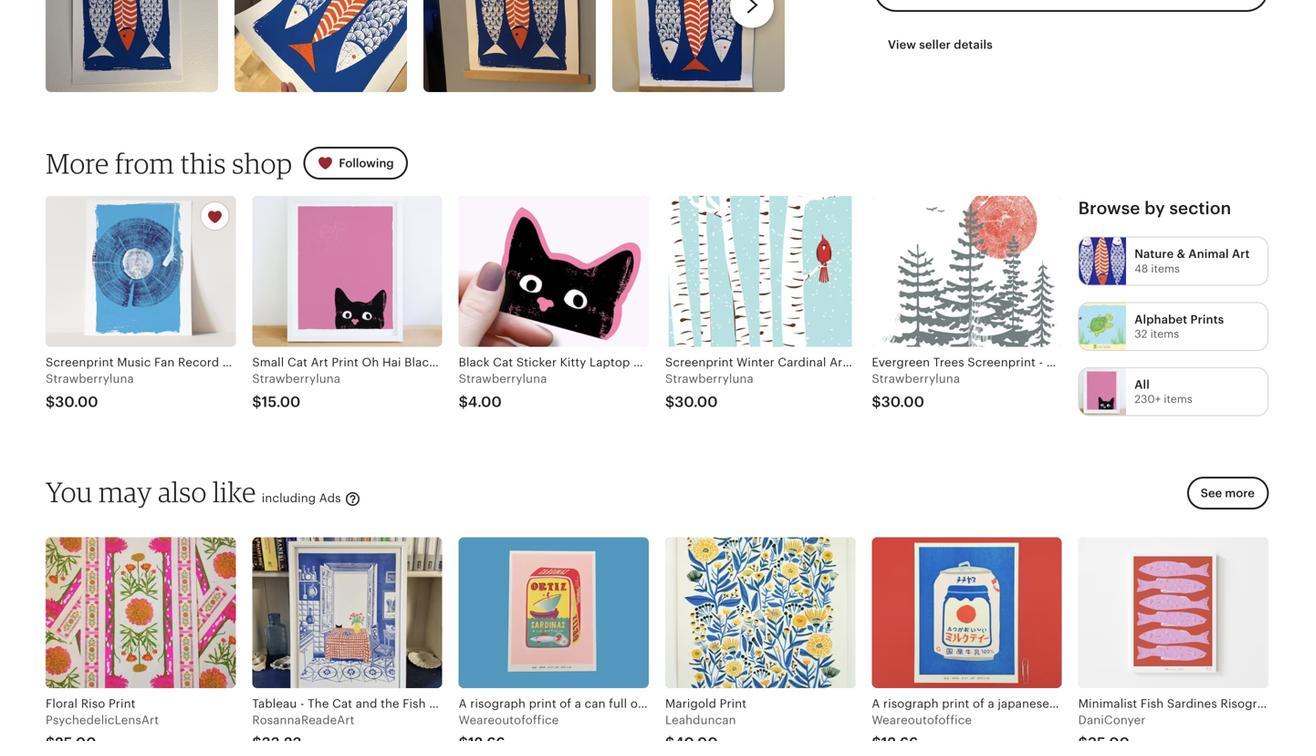 Task type: describe. For each thing, give the bounding box(es) containing it.
risograph
[[470, 697, 526, 711]]

weareoutofoffice inside weareoutofoffice link
[[872, 714, 972, 728]]

a risograph print of a japanese can of milky tea from a vending machine image
[[872, 538, 1062, 689]]

also
[[158, 475, 207, 509]]

full
[[609, 697, 627, 711]]

items inside nature & animal art 48 items
[[1151, 263, 1180, 275]]

see
[[1201, 487, 1222, 501]]

seller
[[919, 38, 951, 52]]

15.00
[[262, 394, 301, 411]]

30.00 for evergreen trees screenprint - art print silkscreen - red sun northwest forest poster woodland art print image
[[881, 394, 924, 411]]

you may also like including ads
[[46, 475, 344, 509]]

print
[[529, 697, 556, 711]]

animal
[[1188, 247, 1229, 261]]

strawberryluna $ 15.00
[[252, 372, 341, 411]]

following button
[[303, 147, 408, 180]]

&
[[1177, 247, 1185, 261]]

prints
[[1190, 313, 1224, 326]]

evergreen trees screenprint - art print silkscreen - red sun northwest forest poster woodland art print image
[[872, 196, 1062, 347]]

see more link
[[1181, 477, 1268, 521]]

all 230+ items
[[1134, 378, 1192, 406]]

screenprint winter cardinal art print - silkscreen wall art - snowy trees red bird and birch trees home decor image
[[665, 196, 855, 347]]

print inside floral riso print psychedeliclensart
[[109, 697, 136, 711]]

strawberryluna for screenprint winter cardinal art print - silkscreen wall art - snowy trees red bird and birch trees home decor image at top right
[[665, 372, 754, 386]]

see more listings in the nature & animal art section image
[[1079, 238, 1126, 285]]

items inside the alphabet prints 32 items
[[1150, 328, 1179, 340]]

riso
[[81, 697, 105, 711]]

strawberryluna $ 30.00 for screenprint music fan record player art print record art wood texture vinyl lp art silkscreen - nature sounds - indigo blue - wall art decor image
[[46, 372, 134, 411]]

items inside all 230+ items
[[1164, 393, 1192, 406]]

daniconyer link
[[1078, 538, 1268, 742]]

more
[[1225, 487, 1255, 501]]

like
[[213, 475, 256, 509]]

a
[[459, 697, 467, 711]]

more from this shop
[[46, 146, 292, 180]]

strawberryluna for small cat art print oh hai black cat print kitty wall art nursery print home office art wall decor "image"
[[252, 372, 341, 386]]

marigold print image
[[665, 538, 855, 689]]

strawberryluna for black cat sticker kitty laptop tumbler sticker die cut fun cute pink oh hai cat image
[[459, 372, 547, 386]]

strawberryluna $ 30.00 for screenprint winter cardinal art print - silkscreen wall art - snowy trees red bird and birch trees home decor image at top right
[[665, 372, 754, 411]]

$ for screenprint music fan record player art print record art wood texture vinyl lp art silkscreen - nature sounds - indigo blue - wall art decor image
[[46, 394, 55, 411]]

30.00 for screenprint music fan record player art print record art wood texture vinyl lp art silkscreen - nature sounds - indigo blue - wall art decor image
[[55, 394, 98, 411]]

nature & animal art 48 items
[[1134, 247, 1250, 275]]

print inside marigold print leahduncan
[[720, 697, 747, 711]]

leahduncan
[[665, 714, 736, 728]]

shop
[[232, 146, 292, 180]]

$ for small cat art print oh hai black cat print kitty wall art nursery print home office art wall decor "image"
[[252, 394, 262, 411]]

weareoutofoffice link
[[872, 538, 1062, 742]]

view
[[888, 38, 916, 52]]

by
[[1144, 199, 1165, 218]]

view seller details link
[[874, 28, 1006, 61]]

screenprint music fan record player art print record art wood texture vinyl lp art silkscreen - nature sounds - indigo blue - wall art decor image
[[46, 196, 236, 347]]

48
[[1134, 263, 1148, 275]]

nature
[[1134, 247, 1174, 261]]

including
[[262, 492, 316, 505]]



Task type: vqa. For each thing, say whether or not it's contained in the screenshot.
The "On" in Etsy offsets carbon emissions from shipping and packaging on this purchase.
no



Task type: locate. For each thing, give the bounding box(es) containing it.
1 horizontal spatial strawberryluna $ 30.00
[[665, 372, 754, 411]]

alphabet prints 32 items
[[1134, 313, 1224, 340]]

this
[[180, 146, 226, 180]]

1 print from the left
[[109, 697, 136, 711]]

0 vertical spatial items
[[1151, 263, 1180, 275]]

see more listings in the all section image
[[1079, 369, 1126, 416]]

art
[[1232, 247, 1250, 261]]

floral riso print image
[[46, 538, 236, 689]]

details
[[954, 38, 993, 52]]

black cat sticker kitty laptop tumbler sticker die cut fun cute pink oh hai cat image
[[459, 196, 649, 347]]

3 $ from the left
[[459, 394, 468, 411]]

0 horizontal spatial of
[[560, 697, 571, 711]]

1 strawberryluna from the left
[[46, 372, 134, 386]]

30.00 for screenprint winter cardinal art print - silkscreen wall art - snowy trees red bird and birch trees home decor image at top right
[[675, 394, 718, 411]]

2 30.00 from the left
[[675, 394, 718, 411]]

tableau - the cat and the fish - a3 risograph riso print of an original lino cut print image
[[252, 538, 442, 689]]

browse by section
[[1078, 199, 1231, 218]]

items down alphabet
[[1150, 328, 1179, 340]]

strawberryluna for screenprint music fan record player art print record art wood texture vinyl lp art silkscreen - nature sounds - indigo blue - wall art decor image
[[46, 372, 134, 386]]

$ for screenprint winter cardinal art print - silkscreen wall art - snowy trees red bird and birch trees home decor image at top right
[[665, 394, 675, 411]]

rosannareadeart
[[252, 714, 355, 728]]

of left a
[[560, 697, 571, 711]]

a risograph print of a can full of sardinas weareoutofoffice
[[459, 697, 694, 728]]

0 horizontal spatial strawberryluna $ 30.00
[[46, 372, 134, 411]]

2 of from the left
[[630, 697, 642, 711]]

strawberryluna $ 30.00
[[46, 372, 134, 411], [665, 372, 754, 411], [872, 372, 960, 411]]

marigold
[[665, 697, 716, 711]]

section
[[1169, 199, 1231, 218]]

0 horizontal spatial 30.00
[[55, 394, 98, 411]]

0 horizontal spatial print
[[109, 697, 136, 711]]

$ inside strawberryluna $ 4.00
[[459, 394, 468, 411]]

4 strawberryluna from the left
[[665, 372, 754, 386]]

rosannareadeart link
[[252, 538, 442, 742]]

a risograph print of a can full of sardinas image
[[459, 538, 649, 689]]

items down nature
[[1151, 263, 1180, 275]]

3 strawberryluna from the left
[[459, 372, 547, 386]]

view seller details
[[888, 38, 993, 52]]

weareoutofoffice inside a risograph print of a can full of sardinas weareoutofoffice
[[459, 714, 559, 728]]

5 $ from the left
[[872, 394, 881, 411]]

floral riso print psychedeliclensart
[[46, 697, 159, 728]]

2 horizontal spatial strawberryluna $ 30.00
[[872, 372, 960, 411]]

minimalist fish sardines risograph style illustration - "come a little closer" image
[[1078, 538, 1268, 689]]

following
[[339, 156, 394, 170]]

strawberryluna
[[46, 372, 134, 386], [252, 372, 341, 386], [459, 372, 547, 386], [665, 372, 754, 386], [872, 372, 960, 386]]

0 horizontal spatial weareoutofoffice
[[459, 714, 559, 728]]

2 strawberryluna from the left
[[252, 372, 341, 386]]

$
[[46, 394, 55, 411], [252, 394, 262, 411], [459, 394, 468, 411], [665, 394, 675, 411], [872, 394, 881, 411]]

small cat art print oh hai black cat print kitty wall art nursery print home office art wall decor image
[[252, 196, 442, 347]]

a
[[575, 697, 581, 711]]

sardinas
[[645, 697, 694, 711]]

1 $ from the left
[[46, 394, 55, 411]]

2 weareoutofoffice from the left
[[872, 714, 972, 728]]

items
[[1151, 263, 1180, 275], [1150, 328, 1179, 340], [1164, 393, 1192, 406]]

4 $ from the left
[[665, 394, 675, 411]]

ads
[[319, 492, 341, 505]]

$ for black cat sticker kitty laptop tumbler sticker die cut fun cute pink oh hai cat image
[[459, 394, 468, 411]]

can
[[585, 697, 606, 711]]

print up psychedeliclensart
[[109, 697, 136, 711]]

1 horizontal spatial weareoutofoffice
[[872, 714, 972, 728]]

30.00
[[55, 394, 98, 411], [675, 394, 718, 411], [881, 394, 924, 411]]

2 print from the left
[[720, 697, 747, 711]]

2 vertical spatial items
[[1164, 393, 1192, 406]]

weareoutofoffice
[[459, 714, 559, 728], [872, 714, 972, 728]]

of
[[560, 697, 571, 711], [630, 697, 642, 711]]

3 30.00 from the left
[[881, 394, 924, 411]]

print up 'leahduncan'
[[720, 697, 747, 711]]

1 horizontal spatial 30.00
[[675, 394, 718, 411]]

floral
[[46, 697, 78, 711]]

browse
[[1078, 199, 1140, 218]]

see more
[[1201, 487, 1255, 501]]

1 strawberryluna $ 30.00 from the left
[[46, 372, 134, 411]]

from
[[115, 146, 174, 180]]

daniconyer
[[1078, 714, 1146, 728]]

2 horizontal spatial 30.00
[[881, 394, 924, 411]]

2 $ from the left
[[252, 394, 262, 411]]

strawberryluna $ 4.00
[[459, 372, 547, 411]]

32
[[1134, 328, 1147, 340]]

psychedeliclensart
[[46, 714, 159, 728]]

you
[[46, 475, 93, 509]]

5 strawberryluna from the left
[[872, 372, 960, 386]]

items right 230+
[[1164, 393, 1192, 406]]

230+
[[1134, 393, 1161, 406]]

$ for evergreen trees screenprint - art print silkscreen - red sun northwest forest poster woodland art print image
[[872, 394, 881, 411]]

1 30.00 from the left
[[55, 394, 98, 411]]

strawberryluna $ 30.00 for evergreen trees screenprint - art print silkscreen - red sun northwest forest poster woodland art print image
[[872, 372, 960, 411]]

all
[[1134, 378, 1150, 392]]

1 of from the left
[[560, 697, 571, 711]]

4.00
[[468, 394, 502, 411]]

strawberryluna for evergreen trees screenprint - art print silkscreen - red sun northwest forest poster woodland art print image
[[872, 372, 960, 386]]

2 strawberryluna $ 30.00 from the left
[[665, 372, 754, 411]]

print
[[109, 697, 136, 711], [720, 697, 747, 711]]

marigold print leahduncan
[[665, 697, 747, 728]]

see more button
[[1187, 477, 1268, 510]]

1 horizontal spatial of
[[630, 697, 642, 711]]

of right full
[[630, 697, 642, 711]]

more
[[46, 146, 109, 180]]

$ inside strawberryluna $ 15.00
[[252, 394, 262, 411]]

3 strawberryluna $ 30.00 from the left
[[872, 372, 960, 411]]

see more listings in the alphabet prints section image
[[1079, 303, 1126, 350]]

alphabet
[[1134, 313, 1187, 326]]

1 horizontal spatial print
[[720, 697, 747, 711]]

1 weareoutofoffice from the left
[[459, 714, 559, 728]]

1 vertical spatial items
[[1150, 328, 1179, 340]]

may
[[99, 475, 152, 509]]



